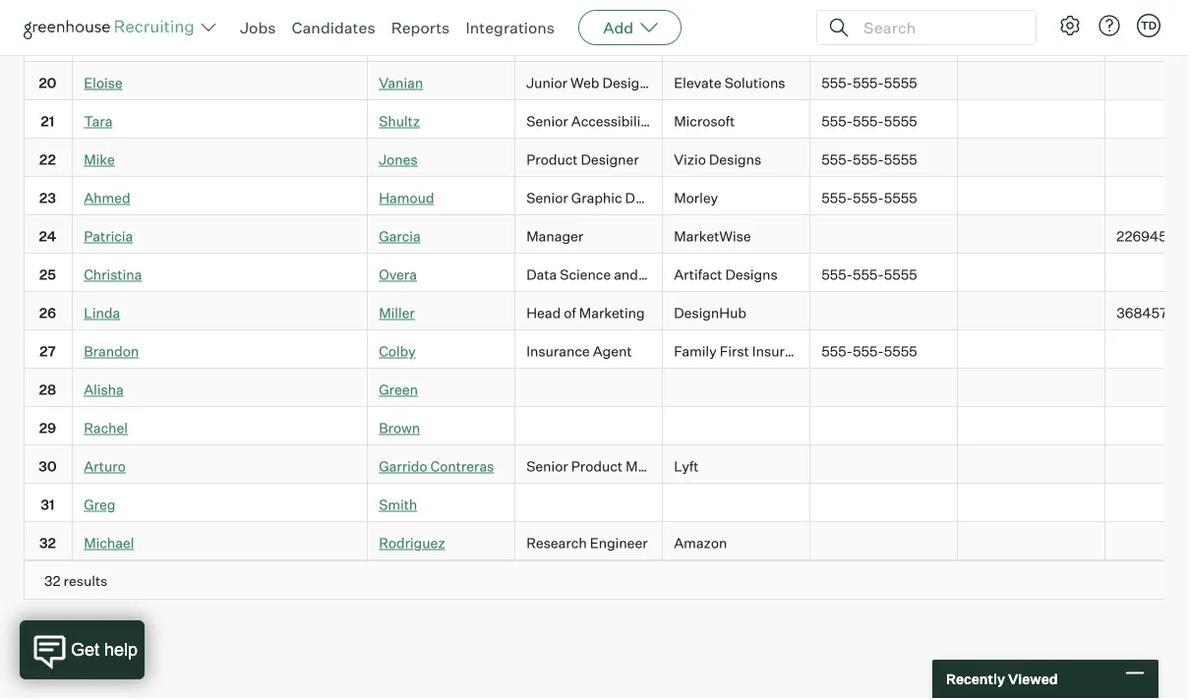 Task type: locate. For each thing, give the bounding box(es) containing it.
rodriguez
[[379, 536, 445, 553]]

11 row from the top
[[24, 370, 1188, 408]]

5555
[[884, 76, 917, 93], [884, 114, 917, 131], [884, 152, 917, 170], [884, 191, 917, 208], [884, 267, 917, 285], [884, 344, 917, 361]]

tara
[[84, 114, 113, 131]]

garrido contreras
[[379, 459, 494, 476]]

row containing 30
[[24, 447, 1188, 485]]

manager,
[[626, 459, 686, 476]]

hamoud link
[[379, 191, 434, 208]]

6 row from the top
[[24, 178, 1188, 217]]

greenhouse recruiting image
[[24, 16, 201, 39]]

3131957981
[[1116, 37, 1188, 54]]

2 insurance from the left
[[752, 344, 816, 361]]

1 vertical spatial senior
[[526, 191, 568, 208]]

32 for 32 results
[[44, 573, 60, 590]]

designer up the senior accessibility designer
[[602, 76, 661, 93]]

data
[[526, 267, 557, 285]]

24 cell
[[24, 217, 73, 255]]

insurance
[[526, 344, 590, 361], [752, 344, 816, 361]]

manager up data
[[526, 229, 583, 246]]

2 5555 from the top
[[884, 114, 917, 131]]

555-555-5555 for microsoft
[[821, 114, 917, 131]]

specialist
[[727, 267, 790, 285]]

row containing 28
[[24, 370, 1188, 408]]

alisha
[[84, 382, 124, 400]]

368457800
[[1116, 306, 1188, 323]]

designer up vizio
[[656, 114, 714, 131]]

designs for artifact designs
[[725, 267, 778, 285]]

2 row from the top
[[24, 25, 1188, 63]]

4 row from the top
[[24, 101, 1188, 140]]

graphic
[[571, 191, 622, 208]]

overa
[[379, 267, 417, 285]]

manager
[[581, 37, 638, 54], [526, 229, 583, 246]]

davis
[[379, 37, 415, 54]]

insurance right first
[[752, 344, 816, 361]]

555-555-5555 for elevate solutions
[[821, 76, 917, 93]]

senior left graphic
[[526, 191, 568, 208]]

28 cell
[[24, 370, 73, 408]]

1 patricia link from the top
[[84, 37, 133, 54]]

recently
[[946, 671, 1005, 688]]

greg
[[84, 497, 115, 515]]

1 patricia from the top
[[84, 37, 133, 54]]

engineer
[[590, 536, 648, 553]]

eloise
[[84, 76, 123, 93]]

designer for web
[[602, 76, 661, 93]]

9 row from the top
[[24, 293, 1188, 332]]

mike
[[84, 152, 115, 170]]

patricia up eloise
[[84, 37, 133, 54]]

5555 for microsoft
[[884, 114, 917, 131]]

12 row from the top
[[24, 408, 1188, 447]]

patricia link up eloise
[[84, 37, 133, 54]]

7 row from the top
[[24, 217, 1188, 255]]

32 cell
[[24, 523, 73, 562]]

3 senior from the top
[[526, 459, 568, 476]]

table
[[24, 0, 1188, 601]]

artifact designs
[[674, 267, 778, 285]]

row containing 21
[[24, 101, 1188, 140]]

insurance down of
[[526, 344, 590, 361]]

integrations
[[466, 18, 555, 37]]

1 horizontal spatial insurance
[[752, 344, 816, 361]]

24
[[39, 229, 56, 246]]

0 vertical spatial patricia link
[[84, 37, 133, 54]]

patricia link
[[84, 37, 133, 54], [84, 229, 133, 246]]

3 5555 from the top
[[884, 152, 917, 170]]

19
[[40, 37, 55, 54]]

0 vertical spatial patricia
[[84, 37, 133, 54]]

32 left results at the bottom left of page
[[44, 573, 60, 590]]

integrations link
[[466, 18, 555, 37]]

vanian
[[379, 76, 423, 93]]

brown link
[[379, 421, 420, 438]]

candidates link
[[292, 18, 375, 37]]

0 vertical spatial 32
[[39, 536, 56, 553]]

1 senior from the top
[[526, 114, 568, 131]]

31 cell
[[24, 485, 73, 523]]

15 row from the top
[[24, 523, 1188, 562]]

product right -
[[803, 267, 854, 285]]

5555 for artifact designs
[[884, 267, 917, 285]]

22
[[39, 152, 56, 170]]

row
[[24, 0, 1188, 25], [24, 25, 1188, 63], [24, 63, 1188, 101], [24, 101, 1188, 140], [24, 140, 1188, 178], [24, 178, 1188, 217], [24, 217, 1188, 255], [24, 255, 1188, 293], [24, 293, 1188, 332], [24, 332, 1188, 370], [24, 370, 1188, 408], [24, 408, 1188, 447], [24, 447, 1188, 485], [24, 485, 1188, 523], [24, 523, 1188, 562]]

5 row from the top
[[24, 140, 1188, 178]]

555-555-5555
[[821, 76, 917, 93], [821, 114, 917, 131], [821, 152, 917, 170], [821, 191, 917, 208], [821, 267, 917, 285]]

green
[[379, 382, 418, 400]]

overa link
[[379, 267, 417, 285]]

smith link
[[379, 497, 417, 515]]

13 row from the top
[[24, 447, 1188, 485]]

14 row from the top
[[24, 485, 1188, 523]]

product designer
[[526, 152, 639, 170]]

32 inside cell
[[39, 536, 56, 553]]

27
[[39, 344, 56, 361]]

1 vertical spatial patricia link
[[84, 229, 133, 246]]

garrido contreras link
[[379, 459, 494, 476]]

michael
[[84, 536, 134, 553]]

greg link
[[84, 497, 115, 515]]

christina link
[[84, 267, 142, 285]]

designs left -
[[725, 267, 778, 285]]

senior down junior
[[526, 114, 568, 131]]

jobs
[[240, 18, 276, 37]]

0 vertical spatial designs
[[709, 152, 761, 170]]

row containing 25
[[24, 255, 1188, 293]]

3 555-555-5555 from the top
[[821, 152, 917, 170]]

patricia for 24
[[84, 229, 133, 246]]

32
[[39, 536, 56, 553], [44, 573, 60, 590]]

2 555-555-5555 from the top
[[821, 114, 917, 131]]

manager up junior web designer
[[581, 37, 638, 54]]

mike link
[[84, 152, 115, 170]]

28
[[39, 382, 56, 400]]

configure image
[[1058, 14, 1082, 37]]

designer down vizio
[[625, 191, 683, 208]]

family first insurance 555-555-5555
[[674, 344, 917, 361]]

22 cell
[[24, 140, 73, 178]]

designs right vizio
[[709, 152, 761, 170]]

2 patricia link from the top
[[84, 229, 133, 246]]

1 insurance from the left
[[526, 344, 590, 361]]

26
[[39, 306, 56, 323]]

patricia
[[84, 37, 133, 54], [84, 229, 133, 246]]

td button
[[1137, 14, 1160, 37]]

2 senior from the top
[[526, 191, 568, 208]]

junior
[[526, 76, 567, 93]]

2 patricia from the top
[[84, 229, 133, 246]]

1 555-555-5555 from the top
[[821, 76, 917, 93]]

555-555-5555 for vizio designs
[[821, 152, 917, 170]]

3 row from the top
[[24, 63, 1188, 101]]

head of marketing
[[526, 306, 645, 323]]

row containing 19
[[24, 25, 1188, 63]]

1 5555 from the top
[[884, 76, 917, 93]]

10 row from the top
[[24, 332, 1188, 370]]

2 vertical spatial senior
[[526, 459, 568, 476]]

Search text field
[[859, 13, 1018, 42]]

miller link
[[379, 306, 415, 323]]

designer
[[602, 76, 661, 93], [656, 114, 714, 131], [581, 152, 639, 170], [625, 191, 683, 208]]

1 vertical spatial designs
[[725, 267, 778, 285]]

555-555-5555 for artifact designs
[[821, 267, 917, 285]]

product up junior
[[526, 37, 578, 54]]

1 vertical spatial patricia
[[84, 229, 133, 246]]

shared
[[689, 459, 736, 476]]

5 5555 from the top
[[884, 267, 917, 285]]

cell
[[24, 0, 73, 25], [368, 0, 515, 25], [810, 0, 958, 25], [958, 0, 1105, 25], [810, 25, 958, 63], [958, 25, 1105, 63], [958, 63, 1105, 101], [1105, 63, 1188, 101], [958, 101, 1105, 140], [1105, 101, 1188, 140], [958, 140, 1105, 178], [1105, 140, 1188, 178], [958, 178, 1105, 217], [1105, 178, 1188, 217], [810, 217, 958, 255], [958, 217, 1105, 255], [958, 255, 1105, 293], [1105, 255, 1188, 293], [810, 293, 958, 332], [958, 293, 1105, 332], [958, 332, 1105, 370], [1105, 332, 1188, 370], [515, 370, 663, 408], [663, 370, 810, 408], [810, 370, 958, 408], [958, 370, 1105, 408], [1105, 370, 1188, 408], [515, 408, 663, 447], [663, 408, 810, 447], [810, 408, 958, 447], [958, 408, 1105, 447], [1105, 408, 1188, 447], [810, 447, 958, 485], [958, 447, 1105, 485], [1105, 447, 1188, 485], [515, 485, 663, 523], [663, 485, 810, 523], [810, 485, 958, 523], [958, 485, 1105, 523], [1105, 485, 1188, 523], [810, 523, 958, 562], [958, 523, 1105, 562], [1105, 523, 1188, 562]]

1 vertical spatial 32
[[44, 573, 60, 590]]

marketwise
[[674, 229, 751, 246]]

senior up research
[[526, 459, 568, 476]]

vizio
[[674, 152, 706, 170]]

rachel link
[[84, 421, 128, 438]]

garrido
[[379, 459, 427, 476]]

row containing 29
[[24, 408, 1188, 447]]

5 555-555-5555 from the top
[[821, 267, 917, 285]]

jones link
[[379, 152, 418, 170]]

0 horizontal spatial insurance
[[526, 344, 590, 361]]

0 vertical spatial senior
[[526, 114, 568, 131]]

patricia link down "ahmed" link
[[84, 229, 133, 246]]

results
[[63, 573, 107, 590]]

4 5555 from the top
[[884, 191, 917, 208]]

32 down "31"
[[39, 536, 56, 553]]

patricia down "ahmed" link
[[84, 229, 133, 246]]

patricia link for 24
[[84, 229, 133, 246]]

8 row from the top
[[24, 255, 1188, 293]]

19 cell
[[24, 25, 73, 63]]

row containing 27
[[24, 332, 1188, 370]]

29
[[39, 421, 56, 438]]

viewed
[[1008, 671, 1058, 688]]

product
[[526, 37, 578, 54], [526, 152, 578, 170], [803, 267, 854, 285], [571, 459, 623, 476]]



Task type: vqa. For each thing, say whether or not it's contained in the screenshot.
rightmost SPECIFIC
no



Task type: describe. For each thing, give the bounding box(es) containing it.
tara link
[[84, 114, 113, 131]]

21 cell
[[24, 101, 73, 140]]

27 cell
[[24, 332, 73, 370]]

elevate
[[674, 76, 722, 93]]

table containing 19
[[24, 0, 1188, 601]]

recently viewed
[[946, 671, 1058, 688]]

senior accessibility designer
[[526, 114, 714, 131]]

29 cell
[[24, 408, 73, 447]]

brandon link
[[84, 344, 139, 361]]

colby
[[379, 344, 416, 361]]

agent
[[593, 344, 632, 361]]

32 for 32
[[39, 536, 56, 553]]

row containing 32
[[24, 523, 1188, 562]]

row containing 31
[[24, 485, 1188, 523]]

4 555-555-5555 from the top
[[821, 191, 917, 208]]

25
[[39, 267, 56, 285]]

reports link
[[391, 18, 450, 37]]

product manager
[[526, 37, 638, 54]]

row containing 26
[[24, 293, 1188, 332]]

garcia link
[[379, 229, 421, 246]]

arturo
[[84, 459, 126, 476]]

row containing 20
[[24, 63, 1188, 101]]

linda
[[84, 306, 120, 323]]

vanian link
[[379, 76, 423, 93]]

visualization
[[641, 267, 724, 285]]

reports
[[391, 18, 450, 37]]

eloise link
[[84, 76, 123, 93]]

226945525
[[1116, 229, 1188, 246]]

td button
[[1133, 10, 1164, 41]]

travelnow
[[674, 37, 742, 54]]

research engineer
[[526, 536, 648, 553]]

designhub
[[674, 306, 746, 323]]

5555 for elevate solutions
[[884, 76, 917, 93]]

senior graphic designer morley
[[526, 191, 718, 208]]

shultz link
[[379, 114, 420, 131]]

21
[[41, 114, 54, 131]]

marketing
[[579, 306, 645, 323]]

designer down accessibility
[[581, 152, 639, 170]]

colby link
[[379, 344, 416, 361]]

1 vertical spatial manager
[[526, 229, 583, 246]]

brandon
[[84, 344, 139, 361]]

26 cell
[[24, 293, 73, 332]]

product up graphic
[[526, 152, 578, 170]]

25 cell
[[24, 255, 73, 293]]

5555 for vizio designs
[[884, 152, 917, 170]]

vizio designs
[[674, 152, 761, 170]]

1 row from the top
[[24, 0, 1188, 25]]

senior for senior accessibility designer
[[526, 114, 568, 131]]

row containing 22
[[24, 140, 1188, 178]]

32 results
[[44, 573, 107, 590]]

web
[[570, 76, 599, 93]]

artifact
[[674, 267, 722, 285]]

row containing 23
[[24, 178, 1188, 217]]

ahmed
[[84, 191, 130, 208]]

designer for accessibility
[[656, 114, 714, 131]]

christina
[[84, 267, 142, 285]]

research
[[526, 536, 587, 553]]

alisha link
[[84, 382, 124, 400]]

contreras
[[430, 459, 494, 476]]

morley
[[674, 191, 718, 208]]

junior web designer
[[526, 76, 661, 93]]

patricia for 19
[[84, 37, 133, 54]]

designer for graphic
[[625, 191, 683, 208]]

linda link
[[84, 306, 120, 323]]

senior for senior graphic designer morley
[[526, 191, 568, 208]]

miller
[[379, 306, 415, 323]]

davis link
[[379, 37, 415, 54]]

30 cell
[[24, 447, 73, 485]]

green link
[[379, 382, 418, 400]]

rodriguez link
[[379, 536, 445, 553]]

data science and visualization specialist - product design
[[526, 267, 902, 285]]

20 cell
[[24, 63, 73, 101]]

product left manager,
[[571, 459, 623, 476]]

-
[[793, 267, 800, 285]]

6 5555 from the top
[[884, 344, 917, 361]]

designs for vizio designs
[[709, 152, 761, 170]]

hamoud
[[379, 191, 434, 208]]

design
[[857, 267, 902, 285]]

30
[[39, 459, 57, 476]]

amazon
[[674, 536, 727, 553]]

add
[[603, 18, 634, 37]]

accessibility
[[571, 114, 653, 131]]

senior product manager, shared rides
[[526, 459, 775, 476]]

row containing 24
[[24, 217, 1188, 255]]

ahmed link
[[84, 191, 130, 208]]

jones
[[379, 152, 418, 170]]

td
[[1141, 19, 1157, 32]]

23 cell
[[24, 178, 73, 217]]

family
[[674, 344, 717, 361]]

senior for senior product manager, shared rides
[[526, 459, 568, 476]]

garcia
[[379, 229, 421, 246]]

first
[[720, 344, 749, 361]]

0 vertical spatial manager
[[581, 37, 638, 54]]

head
[[526, 306, 561, 323]]

of
[[564, 306, 576, 323]]

31
[[41, 497, 55, 515]]

lyft
[[674, 459, 699, 476]]

smith
[[379, 497, 417, 515]]

rachel
[[84, 421, 128, 438]]

microsoft
[[674, 114, 735, 131]]

patricia link for 19
[[84, 37, 133, 54]]

add button
[[578, 10, 682, 45]]

jobs link
[[240, 18, 276, 37]]

science
[[560, 267, 611, 285]]

arturo link
[[84, 459, 126, 476]]

20
[[39, 76, 57, 93]]

candidates
[[292, 18, 375, 37]]



